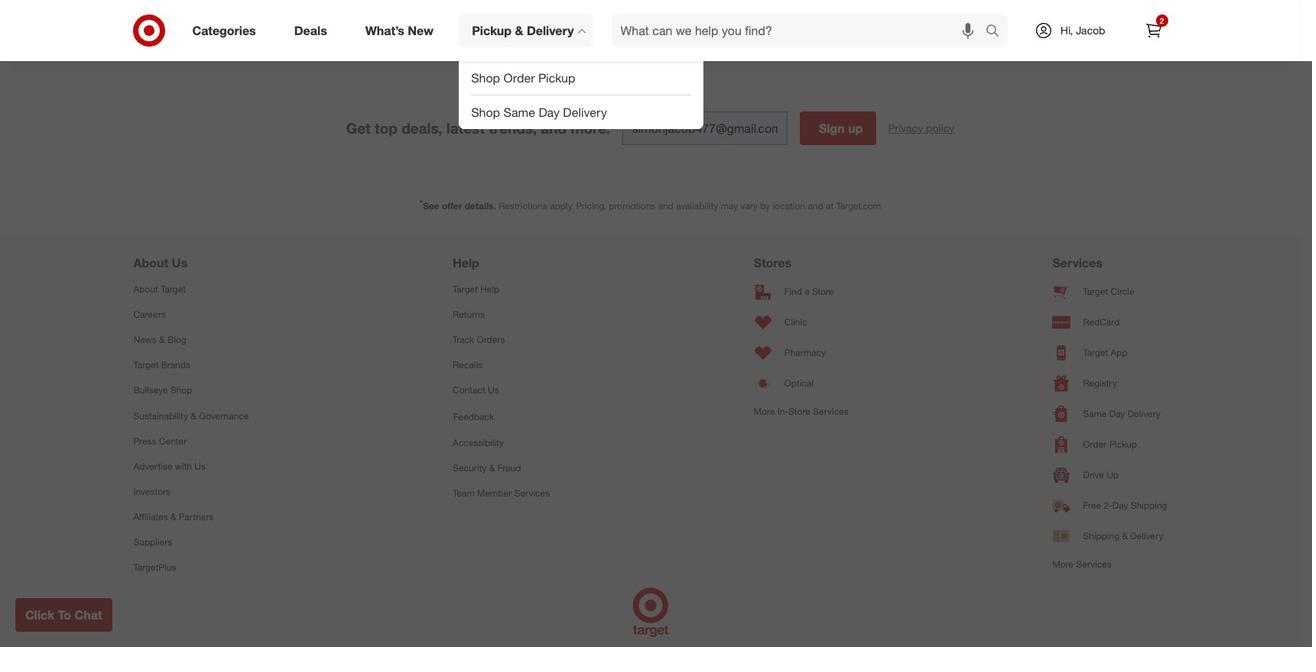 Task type: describe. For each thing, give the bounding box(es) containing it.
recalls
[[453, 360, 483, 371]]

security & fraud
[[453, 463, 521, 474]]

privacy policy link
[[889, 121, 955, 136]]

news & blog
[[134, 334, 186, 346]]

services down fraud
[[515, 488, 550, 500]]

press
[[134, 436, 156, 447]]

more in-store services link
[[754, 399, 849, 425]]

about for about us
[[134, 255, 168, 271]]

redcard link
[[1053, 307, 1168, 338]]

more.
[[571, 119, 610, 137]]

stores
[[754, 255, 792, 271]]

pharmacy link
[[754, 338, 849, 369]]

suppliers
[[134, 537, 172, 549]]

blog
[[167, 334, 186, 346]]

faq
[[417, 25, 440, 41]]

faq link
[[417, 25, 440, 41]]

may inside can't find the registry you're looking for? that registry may be set to private. check out our registry faq for more info.
[[170, 25, 193, 41]]

the
[[157, 3, 176, 19]]

delivery for shipping & delivery
[[1131, 531, 1164, 543]]

target app link
[[1053, 338, 1168, 369]]

hi,
[[1061, 24, 1074, 37]]

trends,
[[489, 119, 537, 137]]

2 vertical spatial pickup
[[1110, 439, 1138, 451]]

advertise with us
[[134, 461, 206, 473]]

0 horizontal spatial registry
[[126, 25, 167, 41]]

governance
[[199, 410, 249, 422]]

more for more in-store services
[[754, 406, 775, 418]]

registry
[[1084, 378, 1118, 390]]

services down shipping & delivery link
[[1077, 559, 1112, 571]]

deals link
[[281, 14, 346, 47]]

target for target help
[[453, 284, 478, 295]]

top
[[375, 119, 398, 137]]

apply.
[[550, 200, 574, 212]]

see
[[423, 200, 440, 212]]

news
[[134, 334, 157, 346]]

1 vertical spatial shipping
[[1084, 531, 1120, 543]]

& for pickup
[[515, 23, 524, 38]]

affiliates & partners
[[134, 512, 214, 523]]

click to chat
[[25, 608, 102, 624]]

in-
[[778, 406, 789, 418]]

more for more services
[[1053, 559, 1074, 571]]

may inside * see offer details. restrictions apply. pricing, promotions and availability may vary by location and at target.com
[[721, 200, 738, 212]]

target app
[[1084, 348, 1128, 359]]

team member services link
[[453, 481, 550, 507]]

& for security
[[489, 463, 495, 474]]

same day delivery link
[[1053, 399, 1168, 430]]

more in-store services
[[754, 406, 849, 418]]

drive up link
[[1053, 460, 1168, 491]]

press center
[[134, 436, 187, 447]]

sign up
[[819, 121, 863, 136]]

2 vertical spatial shop
[[171, 385, 192, 397]]

What can we help you find? suggestions appear below search field
[[612, 14, 990, 47]]

click to chat button
[[15, 599, 112, 633]]

fraud
[[498, 463, 521, 474]]

target brands link
[[134, 353, 249, 378]]

more
[[462, 25, 490, 41]]

can't
[[98, 3, 128, 19]]

be
[[197, 25, 211, 41]]

drive
[[1084, 470, 1105, 481]]

target help link
[[453, 277, 550, 302]]

day for same
[[539, 104, 560, 120]]

affiliates & partners link
[[134, 505, 249, 530]]

2-
[[1104, 501, 1113, 512]]

brands
[[161, 360, 190, 371]]

0 vertical spatial help
[[453, 255, 480, 271]]

order pickup
[[1084, 439, 1138, 451]]

by
[[761, 200, 771, 212]]

services down optical link
[[813, 406, 849, 418]]

up
[[1107, 470, 1119, 481]]

that
[[98, 25, 122, 41]]

registry link
[[1053, 369, 1168, 399]]

target for target app
[[1084, 348, 1109, 359]]

services up target circle
[[1053, 255, 1103, 271]]

hi, jacob
[[1061, 24, 1106, 37]]

about us
[[134, 255, 187, 271]]

find
[[132, 3, 154, 19]]

check
[[292, 25, 327, 41]]

day for 2-
[[1113, 501, 1129, 512]]

search
[[979, 24, 1016, 39]]

1 horizontal spatial shipping
[[1131, 501, 1168, 512]]

& for news
[[159, 334, 165, 346]]

2 horizontal spatial registry
[[373, 25, 414, 41]]

store for a
[[812, 286, 834, 298]]

for?
[[312, 3, 335, 19]]

to
[[58, 608, 71, 624]]

us for contact us
[[488, 385, 499, 397]]

1 horizontal spatial registry
[[179, 3, 224, 19]]

find a store
[[785, 286, 834, 298]]

sign up button
[[800, 111, 877, 145]]

returns link
[[453, 302, 550, 328]]

availability
[[676, 200, 719, 212]]

jacob
[[1077, 24, 1106, 37]]

shop same day delivery link
[[459, 96, 704, 129]]

target down about us
[[161, 284, 186, 295]]

private.
[[248, 25, 288, 41]]

shipping & delivery
[[1084, 531, 1164, 543]]

our
[[352, 25, 369, 41]]

feedback button
[[453, 404, 550, 430]]

search button
[[979, 14, 1016, 50]]

policy
[[926, 121, 955, 134]]

1 horizontal spatial order
[[1084, 439, 1107, 451]]

with
[[175, 461, 192, 473]]

2 horizontal spatial and
[[808, 200, 824, 212]]

can't find the registry you're looking for? that registry may be set to private. check out our registry faq for more info.
[[98, 3, 516, 41]]

info.
[[493, 25, 516, 41]]



Task type: locate. For each thing, give the bounding box(es) containing it.
day down registry link
[[1110, 409, 1126, 420]]

security
[[453, 463, 487, 474]]

1 horizontal spatial us
[[195, 461, 206, 473]]

recalls link
[[453, 353, 550, 378]]

registry down the find
[[126, 25, 167, 41]]

help up target help
[[453, 255, 480, 271]]

may left the vary
[[721, 200, 738, 212]]

shop order pickup link
[[459, 61, 704, 95]]

target left app
[[1084, 348, 1109, 359]]

pharmacy
[[785, 348, 826, 359]]

delivery for same day delivery
[[1128, 409, 1161, 420]]

target: expect more. pay less. image
[[436, 581, 866, 648]]

and left availability
[[658, 200, 674, 212]]

click
[[25, 608, 55, 624]]

target for target circle
[[1084, 286, 1109, 298]]

a
[[805, 286, 810, 298]]

for
[[444, 25, 458, 41]]

1 vertical spatial shop
[[471, 104, 500, 120]]

1 vertical spatial same
[[1084, 409, 1107, 420]]

delivery inside "link"
[[563, 104, 607, 120]]

privacy policy
[[889, 121, 955, 134]]

0 horizontal spatial same
[[504, 104, 535, 120]]

0 vertical spatial store
[[812, 286, 834, 298]]

more services
[[1053, 559, 1112, 571]]

delivery right info.
[[527, 23, 574, 38]]

0 horizontal spatial more
[[754, 406, 775, 418]]

& down free 2-day shipping
[[1123, 531, 1128, 543]]

0 horizontal spatial pickup
[[472, 23, 512, 38]]

& for affiliates
[[171, 512, 176, 523]]

same inside "link"
[[504, 104, 535, 120]]

delivery down free 2-day shipping
[[1131, 531, 1164, 543]]

new
[[408, 23, 434, 38]]

1 horizontal spatial same
[[1084, 409, 1107, 420]]

target down news
[[134, 360, 159, 371]]

2
[[1160, 16, 1165, 25]]

careers link
[[134, 302, 249, 328]]

target circle link
[[1053, 277, 1168, 307]]

about target
[[134, 284, 186, 295]]

optical link
[[754, 369, 849, 399]]

0 horizontal spatial may
[[170, 25, 193, 41]]

0 horizontal spatial us
[[172, 255, 187, 271]]

store
[[812, 286, 834, 298], [789, 406, 811, 418]]

returns
[[453, 309, 485, 321]]

1 about from the top
[[134, 255, 168, 271]]

0 vertical spatial us
[[172, 255, 187, 271]]

pickup up shop same day delivery
[[539, 70, 576, 85]]

registry up be
[[179, 3, 224, 19]]

1 horizontal spatial and
[[658, 200, 674, 212]]

sign
[[819, 121, 845, 136]]

& inside sustainability & governance link
[[191, 410, 197, 422]]

delivery for pickup & delivery
[[527, 23, 574, 38]]

optical
[[785, 378, 814, 390]]

clinic link
[[754, 307, 849, 338]]

0 vertical spatial order
[[504, 70, 535, 85]]

0 horizontal spatial shipping
[[1084, 531, 1120, 543]]

contact
[[453, 385, 486, 397]]

& inside security & fraud link
[[489, 463, 495, 474]]

order up drive
[[1084, 439, 1107, 451]]

accessibility
[[453, 437, 504, 449]]

press center link
[[134, 429, 249, 454]]

us up about target link
[[172, 255, 187, 271]]

bullseye shop
[[134, 385, 192, 397]]

free 2-day shipping
[[1084, 501, 1168, 512]]

clinic
[[785, 317, 808, 328]]

0 vertical spatial about
[[134, 255, 168, 271]]

store down optical link
[[789, 406, 811, 418]]

more services link
[[1053, 552, 1168, 578]]

2 vertical spatial us
[[195, 461, 206, 473]]

1 vertical spatial help
[[481, 284, 500, 295]]

to
[[234, 25, 245, 41]]

1 vertical spatial us
[[488, 385, 499, 397]]

store for in-
[[789, 406, 811, 418]]

shop down more
[[471, 70, 500, 85]]

target circle
[[1084, 286, 1135, 298]]

delivery down shop order pickup link
[[563, 104, 607, 120]]

location
[[773, 200, 806, 212]]

& down bullseye shop link
[[191, 410, 197, 422]]

0 vertical spatial shipping
[[1131, 501, 1168, 512]]

what's new
[[366, 23, 434, 38]]

target brands
[[134, 360, 190, 371]]

us for about us
[[172, 255, 187, 271]]

affiliates
[[134, 512, 168, 523]]

& for shipping
[[1123, 531, 1128, 543]]

same down shop order pickup
[[504, 104, 535, 120]]

pickup down same day delivery
[[1110, 439, 1138, 451]]

shop for shop same day delivery
[[471, 104, 500, 120]]

1 vertical spatial more
[[1053, 559, 1074, 571]]

help up returns link
[[481, 284, 500, 295]]

free 2-day shipping link
[[1053, 491, 1168, 522]]

shop for shop order pickup
[[471, 70, 500, 85]]

shipping up shipping & delivery
[[1131, 501, 1168, 512]]

us right with
[[195, 461, 206, 473]]

shop same day delivery
[[471, 104, 607, 120]]

sustainability & governance
[[134, 410, 249, 422]]

target for target brands
[[134, 360, 159, 371]]

deals,
[[402, 119, 443, 137]]

& right more
[[515, 23, 524, 38]]

privacy
[[889, 121, 924, 134]]

delivery up order pickup
[[1128, 409, 1161, 420]]

& inside news & blog 'link'
[[159, 334, 165, 346]]

2 horizontal spatial pickup
[[1110, 439, 1138, 451]]

about
[[134, 255, 168, 271], [134, 284, 158, 295]]

services
[[1053, 255, 1103, 271], [813, 406, 849, 418], [515, 488, 550, 500], [1077, 559, 1112, 571]]

& for sustainability
[[191, 410, 197, 422]]

2 vertical spatial day
[[1113, 501, 1129, 512]]

0 vertical spatial pickup
[[472, 23, 512, 38]]

categories link
[[179, 14, 275, 47]]

contact us
[[453, 385, 499, 397]]

0 horizontal spatial and
[[541, 119, 567, 137]]

& left blog
[[159, 334, 165, 346]]

careers
[[134, 309, 166, 321]]

0 vertical spatial more
[[754, 406, 775, 418]]

store right a
[[812, 286, 834, 298]]

order
[[504, 70, 535, 85], [1084, 439, 1107, 451]]

contact us link
[[453, 378, 550, 404]]

may left be
[[170, 25, 193, 41]]

bullseye
[[134, 385, 168, 397]]

None text field
[[623, 111, 788, 145]]

partners
[[179, 512, 214, 523]]

same day delivery
[[1084, 409, 1161, 420]]

redcard
[[1084, 317, 1120, 328]]

free
[[1084, 501, 1102, 512]]

1 vertical spatial store
[[789, 406, 811, 418]]

&
[[515, 23, 524, 38], [159, 334, 165, 346], [191, 410, 197, 422], [489, 463, 495, 474], [171, 512, 176, 523], [1123, 531, 1128, 543]]

& inside shipping & delivery link
[[1123, 531, 1128, 543]]

& left fraud
[[489, 463, 495, 474]]

and left more.
[[541, 119, 567, 137]]

pricing,
[[576, 200, 607, 212]]

registry right our
[[373, 25, 414, 41]]

1 vertical spatial order
[[1084, 439, 1107, 451]]

track orders
[[453, 334, 505, 346]]

more down shipping & delivery link
[[1053, 559, 1074, 571]]

order up shop same day delivery
[[504, 70, 535, 85]]

shop down shop order pickup
[[471, 104, 500, 120]]

1 vertical spatial pickup
[[539, 70, 576, 85]]

2 link
[[1137, 14, 1171, 47]]

0 horizontal spatial order
[[504, 70, 535, 85]]

0 horizontal spatial help
[[453, 255, 480, 271]]

* see offer details. restrictions apply. pricing, promotions and availability may vary by location and at target.com
[[420, 198, 881, 212]]

1 vertical spatial may
[[721, 200, 738, 212]]

target up returns
[[453, 284, 478, 295]]

shipping up more services link
[[1084, 531, 1120, 543]]

track orders link
[[453, 328, 550, 353]]

day inside "link"
[[539, 104, 560, 120]]

find a store link
[[754, 277, 849, 307]]

and left at
[[808, 200, 824, 212]]

& inside pickup & delivery link
[[515, 23, 524, 38]]

us right contact
[[488, 385, 499, 397]]

sustainability
[[134, 410, 188, 422]]

0 vertical spatial may
[[170, 25, 193, 41]]

feedback
[[454, 411, 494, 423]]

& inside affiliates & partners link
[[171, 512, 176, 523]]

news & blog link
[[134, 328, 249, 353]]

what's new link
[[352, 14, 453, 47]]

1 horizontal spatial may
[[721, 200, 738, 212]]

shipping
[[1131, 501, 1168, 512], [1084, 531, 1120, 543]]

more
[[754, 406, 775, 418], [1053, 559, 1074, 571]]

0 vertical spatial shop
[[471, 70, 500, 85]]

shop order pickup
[[471, 70, 576, 85]]

0 horizontal spatial store
[[789, 406, 811, 418]]

at
[[826, 200, 834, 212]]

& right affiliates on the bottom
[[171, 512, 176, 523]]

member
[[477, 488, 512, 500]]

2 about from the top
[[134, 284, 158, 295]]

day right free
[[1113, 501, 1129, 512]]

promotions
[[609, 200, 656, 212]]

offer
[[442, 200, 462, 212]]

1 horizontal spatial help
[[481, 284, 500, 295]]

1 vertical spatial about
[[134, 284, 158, 295]]

about up about target
[[134, 255, 168, 271]]

0 vertical spatial day
[[539, 104, 560, 120]]

center
[[159, 436, 187, 447]]

help
[[453, 255, 480, 271], [481, 284, 500, 295]]

targetplus link
[[134, 556, 249, 581]]

1 horizontal spatial store
[[812, 286, 834, 298]]

advertise
[[134, 461, 173, 473]]

set
[[214, 25, 231, 41]]

about target link
[[134, 277, 249, 302]]

1 horizontal spatial more
[[1053, 559, 1074, 571]]

about up the careers
[[134, 284, 158, 295]]

shop inside "link"
[[471, 104, 500, 120]]

more left in- at the bottom right of page
[[754, 406, 775, 418]]

shop down "brands"
[[171, 385, 192, 397]]

same down registry
[[1084, 409, 1107, 420]]

1 vertical spatial day
[[1110, 409, 1126, 420]]

app
[[1111, 348, 1128, 359]]

day right trends, at the left top of the page
[[539, 104, 560, 120]]

2 horizontal spatial us
[[488, 385, 499, 397]]

get top deals, latest trends, and more.
[[346, 119, 610, 137]]

pickup right for
[[472, 23, 512, 38]]

1 horizontal spatial pickup
[[539, 70, 576, 85]]

0 vertical spatial same
[[504, 104, 535, 120]]

categories
[[192, 23, 256, 38]]

about for about target
[[134, 284, 158, 295]]

you're
[[227, 3, 262, 19]]

target left circle
[[1084, 286, 1109, 298]]



Task type: vqa. For each thing, say whether or not it's contained in the screenshot.
the bottommost STORE INFO dropdown button
no



